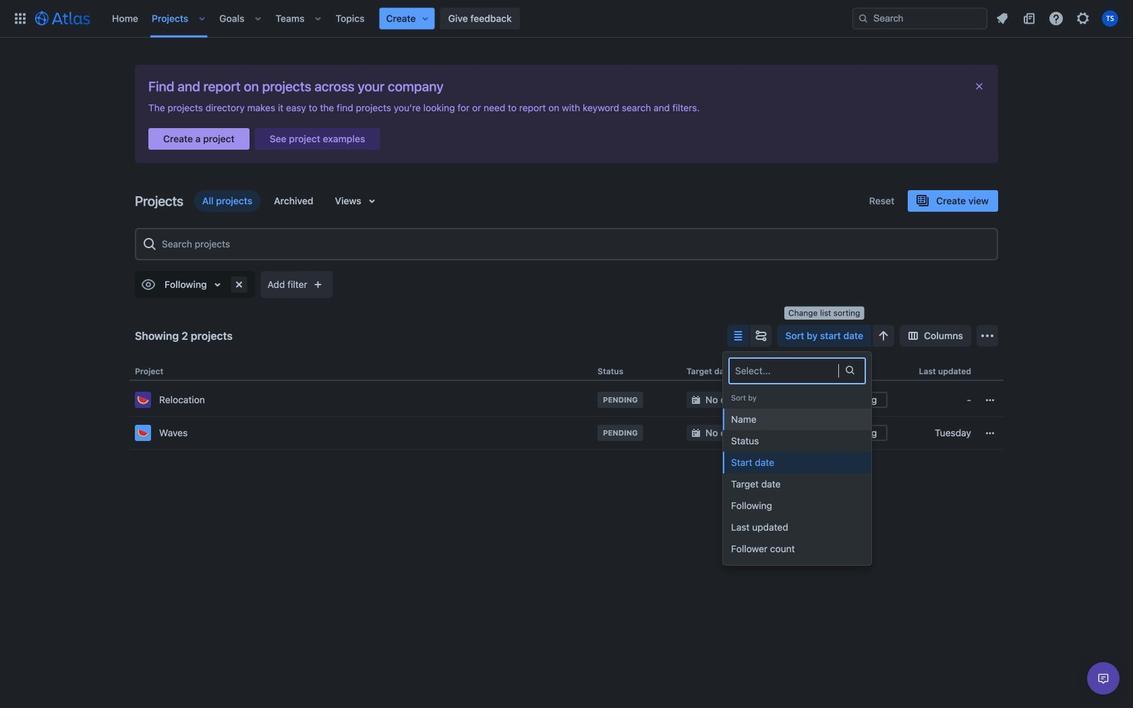 Task type: describe. For each thing, give the bounding box(es) containing it.
open image
[[842, 362, 858, 378]]

account image
[[1102, 10, 1119, 27]]

search image
[[858, 13, 869, 24]]

settings image
[[1075, 10, 1092, 27]]

more options image
[[980, 328, 996, 344]]

top element
[[8, 0, 853, 37]]

help image
[[1048, 10, 1065, 27]]

open intercom messenger image
[[1096, 671, 1112, 687]]

reverse sort order image
[[876, 328, 892, 344]]

Search projects field
[[158, 232, 992, 256]]



Task type: vqa. For each thing, say whether or not it's contained in the screenshot.
"banner" at top
yes



Task type: locate. For each thing, give the bounding box(es) containing it.
banner
[[0, 0, 1133, 38]]

None text field
[[735, 364, 738, 378]]

None search field
[[853, 8, 988, 29]]

Search field
[[853, 8, 988, 29]]

display as list image
[[730, 328, 747, 344]]

switch to... image
[[12, 10, 28, 27]]

search projects image
[[142, 236, 158, 252]]

display as timeline image
[[753, 328, 769, 344]]

notifications image
[[994, 10, 1011, 27]]

tooltip
[[785, 307, 864, 320]]

close banner image
[[974, 81, 985, 92]]

following image
[[140, 277, 157, 293]]



